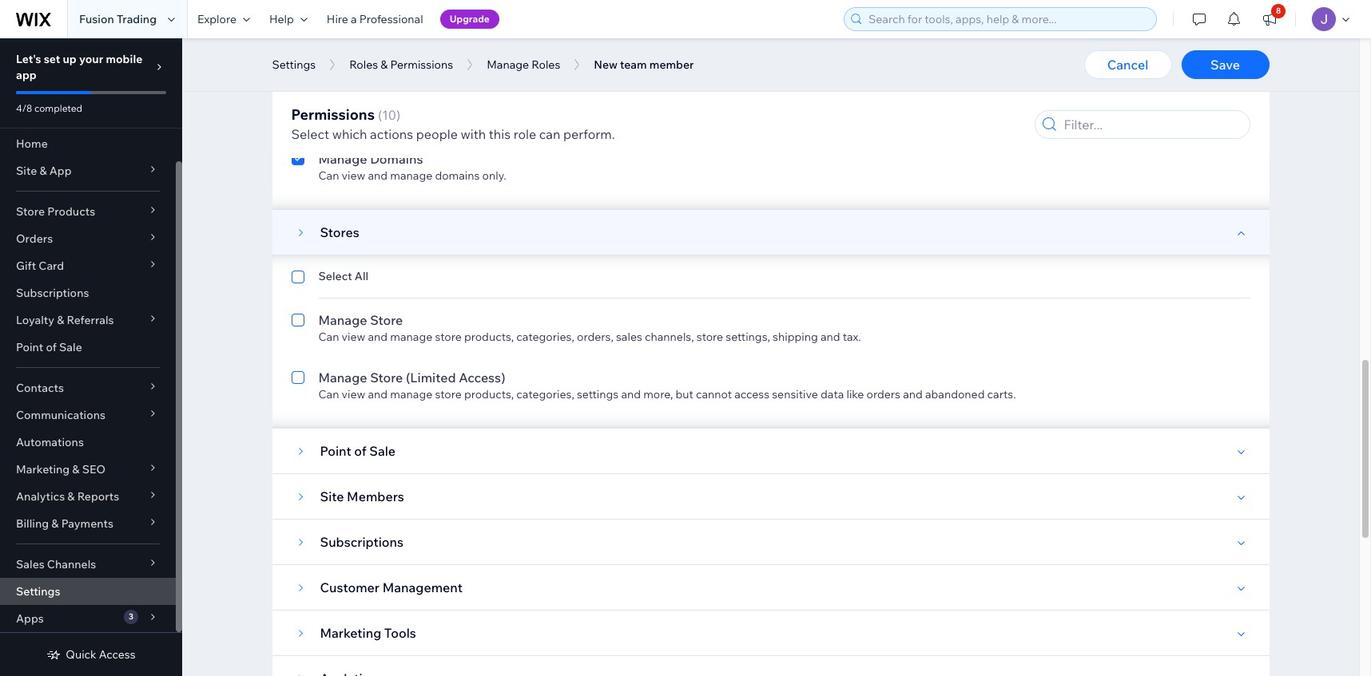 Task type: vqa. For each thing, say whether or not it's contained in the screenshot.
"Can" related to Manage Billing
yes



Task type: describe. For each thing, give the bounding box(es) containing it.
a
[[351, 12, 357, 26]]

seo
[[82, 463, 106, 477]]

site for site members
[[320, 489, 344, 505]]

manage for manage domains
[[319, 151, 367, 167]]

)
[[396, 107, 401, 123]]

shipping
[[773, 330, 818, 344]]

quick access button
[[47, 648, 136, 663]]

completed
[[34, 102, 82, 114]]

permissions ( 10 ) select which actions people with this role can perform.
[[291, 106, 615, 142]]

channels,
[[645, 330, 694, 344]]

manage billing can manage and purchase domains, subscriptions and business email, and view billing history.
[[319, 94, 807, 125]]

more,
[[644, 388, 673, 402]]

1 horizontal spatial point
[[320, 444, 351, 460]]

sales channels button
[[0, 551, 176, 579]]

channels
[[47, 558, 96, 572]]

marketing & seo button
[[0, 456, 176, 484]]

loyalty
[[16, 313, 54, 328]]

manage inside manage store (limited access) can view and manage store products, categories, settings and more, but cannot access sensitive data like orders and abandoned carts.
[[390, 388, 433, 402]]

manage store (limited access) can view and manage store products, categories, settings and more, but cannot access sensitive data like orders and abandoned carts.
[[319, 370, 1016, 402]]

Filter... field
[[1059, 111, 1245, 138]]

cancel button
[[1084, 50, 1172, 79]]

select inside permissions ( 10 ) select which actions people with this role can perform.
[[291, 126, 329, 142]]

4/8 completed
[[16, 102, 82, 114]]

quick
[[66, 648, 96, 663]]

set
[[44, 52, 60, 66]]

tools
[[384, 626, 416, 642]]

orders
[[16, 232, 53, 246]]

site & app button
[[0, 157, 176, 185]]

products, inside manage store (limited access) can view and manage store products, categories, settings and more, but cannot access sensitive data like orders and abandoned carts.
[[464, 388, 514, 402]]

orders
[[867, 388, 901, 402]]

products, inside 'manage store can view and manage store products, categories, orders, sales channels, store settings, shipping and tax.'
[[464, 330, 514, 344]]

point of sale inside sidebar element
[[16, 340, 82, 355]]

& for analytics
[[67, 490, 75, 504]]

save
[[1211, 57, 1240, 73]]

member
[[650, 58, 694, 72]]

manage for manage store (limited access)
[[319, 370, 367, 386]]

role
[[514, 126, 536, 142]]

categories, inside 'manage store can view and manage store products, categories, orders, sales channels, store settings, shipping and tax.'
[[517, 330, 575, 344]]

customer management
[[320, 580, 463, 596]]

customer
[[320, 580, 380, 596]]

select all for manage billing
[[319, 50, 369, 65]]

manage store can view and manage store products, categories, orders, sales channels, store settings, shipping and tax.
[[319, 313, 861, 344]]

payments
[[61, 517, 113, 532]]

loyalty & referrals button
[[0, 307, 176, 334]]

site & app
[[16, 164, 72, 178]]

Search for tools, apps, help & more... field
[[864, 8, 1152, 30]]

& for roles
[[381, 58, 388, 72]]

contacts button
[[0, 375, 176, 402]]

roles & permissions
[[349, 58, 453, 72]]

settings,
[[726, 330, 770, 344]]

roles inside button
[[349, 58, 378, 72]]

reports
[[77, 490, 119, 504]]

purchase
[[409, 111, 457, 125]]

domains
[[435, 169, 480, 183]]

permissions inside button
[[390, 58, 453, 72]]

4/8
[[16, 102, 32, 114]]

app
[[49, 164, 72, 178]]

sales channels
[[16, 558, 96, 572]]

store products
[[16, 205, 95, 219]]

professional
[[360, 12, 423, 26]]

8
[[1276, 6, 1281, 16]]

view inside manage store (limited access) can view and manage store products, categories, settings and more, but cannot access sensitive data like orders and abandoned carts.
[[342, 388, 366, 402]]

subscriptions inside sidebar element
[[16, 286, 89, 301]]

8 button
[[1252, 0, 1288, 38]]

tax.
[[843, 330, 861, 344]]

home
[[16, 137, 48, 151]]

people
[[416, 126, 458, 142]]

& for site
[[39, 164, 47, 178]]

store products button
[[0, 198, 176, 225]]

let's set up your mobile app
[[16, 52, 143, 82]]

only.
[[482, 169, 506, 183]]

manage for manage billing
[[319, 94, 367, 109]]

all for billing
[[355, 50, 369, 65]]

view inside 'manage store can view and manage store products, categories, orders, sales channels, store settings, shipping and tax.'
[[342, 330, 366, 344]]

help button
[[260, 0, 317, 38]]

billing & payments button
[[0, 511, 176, 538]]

products
[[47, 205, 95, 219]]

business
[[604, 111, 650, 125]]

marketing tools
[[320, 626, 416, 642]]

roles & permissions button
[[341, 53, 461, 77]]

settings button
[[264, 53, 324, 77]]

quick access
[[66, 648, 136, 663]]

automations
[[16, 436, 84, 450]]

manage for manage store
[[319, 313, 367, 328]]

site members
[[320, 489, 404, 505]]

& for marketing
[[72, 463, 80, 477]]

card
[[39, 259, 64, 273]]

sensitive
[[772, 388, 818, 402]]

& for loyalty
[[57, 313, 64, 328]]

orders,
[[577, 330, 614, 344]]

hire a professional link
[[317, 0, 433, 38]]

can for manage domains
[[319, 169, 339, 183]]

manage roles
[[487, 58, 561, 72]]

automations link
[[0, 429, 176, 456]]

gift card button
[[0, 253, 176, 280]]

3
[[129, 612, 133, 623]]

categories, inside manage store (limited access) can view and manage store products, categories, settings and more, but cannot access sensitive data like orders and abandoned carts.
[[517, 388, 575, 402]]

select for manage billing
[[319, 50, 352, 65]]

gift card
[[16, 259, 64, 273]]

this
[[489, 126, 511, 142]]

domains,
[[459, 111, 507, 125]]

new team member button
[[586, 53, 702, 77]]

settings
[[577, 388, 619, 402]]

home link
[[0, 130, 176, 157]]

billing inside dropdown button
[[16, 517, 49, 532]]

roles inside "button"
[[532, 58, 561, 72]]

management
[[383, 580, 463, 596]]

new team member
[[594, 58, 694, 72]]

(limited
[[406, 370, 456, 386]]

store inside popup button
[[16, 205, 45, 219]]

settings for settings 'button'
[[272, 58, 316, 72]]

sale inside point of sale link
[[59, 340, 82, 355]]

cancel
[[1108, 57, 1149, 73]]

orders button
[[0, 225, 176, 253]]

sales
[[16, 558, 45, 572]]

1 vertical spatial of
[[354, 444, 367, 460]]



Task type: locate. For each thing, give the bounding box(es) containing it.
0 horizontal spatial roles
[[349, 58, 378, 72]]

& down the analytics & reports
[[51, 517, 59, 532]]

site for site & app
[[16, 164, 37, 178]]

manage up the (limited
[[390, 330, 433, 344]]

0 vertical spatial select
[[319, 50, 352, 65]]

of inside sidebar element
[[46, 340, 57, 355]]

& inside dropdown button
[[57, 313, 64, 328]]

billing
[[735, 111, 767, 125]]

1 horizontal spatial settings
[[272, 58, 316, 72]]

& left reports
[[67, 490, 75, 504]]

explore
[[197, 12, 237, 26]]

marketing & seo
[[16, 463, 106, 477]]

view inside manage domains can view and manage domains only.
[[342, 169, 366, 183]]

all down a
[[355, 50, 369, 65]]

stores
[[320, 225, 359, 241]]

marketing inside popup button
[[16, 463, 70, 477]]

1 roles from the left
[[349, 58, 378, 72]]

10
[[382, 107, 396, 123]]

point of sale down loyalty
[[16, 340, 82, 355]]

manage inside "button"
[[487, 58, 529, 72]]

sidebar element
[[0, 38, 182, 677]]

manage inside manage domains can view and manage domains only.
[[319, 151, 367, 167]]

select down stores at the top of the page
[[319, 269, 352, 284]]

email,
[[653, 111, 684, 125]]

contacts
[[16, 381, 64, 396]]

1 horizontal spatial subscriptions
[[320, 535, 404, 551]]

manage roles button
[[479, 53, 569, 77]]

settings down the sales at the bottom left of the page
[[16, 585, 60, 599]]

select all down 'hire'
[[319, 50, 369, 65]]

0 horizontal spatial settings
[[16, 585, 60, 599]]

& down professional
[[381, 58, 388, 72]]

point of sale up site members
[[320, 444, 396, 460]]

0 vertical spatial store
[[16, 205, 45, 219]]

select
[[319, 50, 352, 65], [291, 126, 329, 142], [319, 269, 352, 284]]

can inside "manage billing can manage and purchase domains, subscriptions and business email, and view billing history."
[[319, 111, 339, 125]]

2 select all from the top
[[319, 269, 369, 284]]

1 vertical spatial all
[[355, 269, 369, 284]]

1 vertical spatial select
[[291, 126, 329, 142]]

and
[[387, 111, 406, 125], [582, 111, 602, 125], [686, 111, 706, 125], [368, 169, 388, 183], [368, 330, 388, 344], [821, 330, 840, 344], [368, 388, 388, 402], [621, 388, 641, 402], [903, 388, 923, 402]]

None checkbox
[[291, 50, 304, 70], [291, 149, 304, 183], [291, 269, 304, 289], [291, 368, 304, 402], [291, 50, 304, 70], [291, 149, 304, 183], [291, 269, 304, 289], [291, 368, 304, 402]]

1 vertical spatial categories,
[[517, 388, 575, 402]]

0 vertical spatial of
[[46, 340, 57, 355]]

3 can from the top
[[319, 330, 339, 344]]

point inside sidebar element
[[16, 340, 43, 355]]

can inside 'manage store can view and manage store products, categories, orders, sales channels, store settings, shipping and tax.'
[[319, 330, 339, 344]]

manage
[[342, 111, 384, 125], [390, 169, 433, 183], [390, 330, 433, 344], [390, 388, 433, 402]]

select all
[[319, 50, 369, 65], [319, 269, 369, 284]]

view
[[708, 111, 732, 125], [342, 169, 366, 183], [342, 330, 366, 344], [342, 388, 366, 402]]

1 vertical spatial subscriptions
[[320, 535, 404, 551]]

1 horizontal spatial billing
[[370, 94, 408, 109]]

subscriptions down site members
[[320, 535, 404, 551]]

select down 'hire'
[[319, 50, 352, 65]]

access)
[[459, 370, 506, 386]]

app
[[16, 68, 37, 82]]

team
[[620, 58, 647, 72]]

all
[[355, 50, 369, 65], [355, 269, 369, 284]]

settings inside 'button'
[[272, 58, 316, 72]]

1 vertical spatial permissions
[[291, 106, 375, 124]]

0 horizontal spatial marketing
[[16, 463, 70, 477]]

store left 'settings,'
[[697, 330, 723, 344]]

manage inside "manage billing can manage and purchase domains, subscriptions and business email, and view billing history."
[[342, 111, 384, 125]]

settings link
[[0, 579, 176, 606]]

billing inside "manage billing can manage and purchase domains, subscriptions and business email, and view billing history."
[[370, 94, 408, 109]]

1 products, from the top
[[464, 330, 514, 344]]

fusion trading
[[79, 12, 157, 26]]

0 vertical spatial all
[[355, 50, 369, 65]]

manage
[[487, 58, 529, 72], [319, 94, 367, 109], [319, 151, 367, 167], [319, 313, 367, 328], [319, 370, 367, 386]]

upgrade
[[450, 13, 490, 25]]

with
[[461, 126, 486, 142]]

all down stores at the top of the page
[[355, 269, 369, 284]]

0 vertical spatial sale
[[59, 340, 82, 355]]

categories, left settings
[[517, 388, 575, 402]]

manage down domains
[[390, 169, 433, 183]]

2 vertical spatial store
[[370, 370, 403, 386]]

history.
[[769, 111, 807, 125]]

perform.
[[564, 126, 615, 142]]

1 vertical spatial marketing
[[320, 626, 381, 642]]

select all down stores at the top of the page
[[319, 269, 369, 284]]

store for (limited
[[370, 370, 403, 386]]

subscriptions
[[510, 111, 580, 125]]

0 horizontal spatial point
[[16, 340, 43, 355]]

1 horizontal spatial sale
[[369, 444, 396, 460]]

0 vertical spatial settings
[[272, 58, 316, 72]]

4 can from the top
[[319, 388, 339, 402]]

marketing down customer
[[320, 626, 381, 642]]

1 horizontal spatial site
[[320, 489, 344, 505]]

of up site members
[[354, 444, 367, 460]]

manage inside 'manage store can view and manage store products, categories, orders, sales channels, store settings, shipping and tax.'
[[390, 330, 433, 344]]

1 vertical spatial select all
[[319, 269, 369, 284]]

store down the (limited
[[435, 388, 462, 402]]

cannot
[[696, 388, 732, 402]]

0 horizontal spatial sale
[[59, 340, 82, 355]]

marketing for marketing & seo
[[16, 463, 70, 477]]

store inside manage store (limited access) can view and manage store products, categories, settings and more, but cannot access sensitive data like orders and abandoned carts.
[[435, 388, 462, 402]]

1 all from the top
[[355, 50, 369, 65]]

& inside button
[[381, 58, 388, 72]]

manage inside "manage billing can manage and purchase domains, subscriptions and business email, and view billing history."
[[319, 94, 367, 109]]

all for store
[[355, 269, 369, 284]]

1 horizontal spatial permissions
[[390, 58, 453, 72]]

hire a professional
[[327, 12, 423, 26]]

0 vertical spatial select all
[[319, 50, 369, 65]]

select left which
[[291, 126, 329, 142]]

store inside manage store (limited access) can view and manage store products, categories, settings and more, but cannot access sensitive data like orders and abandoned carts.
[[370, 370, 403, 386]]

store inside 'manage store can view and manage store products, categories, orders, sales channels, store settings, shipping and tax.'
[[370, 313, 403, 328]]

products, up access)
[[464, 330, 514, 344]]

billing & payments
[[16, 517, 113, 532]]

2 categories, from the top
[[517, 388, 575, 402]]

your
[[79, 52, 103, 66]]

2 products, from the top
[[464, 388, 514, 402]]

access
[[99, 648, 136, 663]]

manage inside manage domains can view and manage domains only.
[[390, 169, 433, 183]]

1 horizontal spatial of
[[354, 444, 367, 460]]

carts.
[[988, 388, 1016, 402]]

0 horizontal spatial of
[[46, 340, 57, 355]]

site down home
[[16, 164, 37, 178]]

& for billing
[[51, 517, 59, 532]]

2 vertical spatial select
[[319, 269, 352, 284]]

& right loyalty
[[57, 313, 64, 328]]

which
[[332, 126, 367, 142]]

can
[[539, 126, 561, 142]]

0 horizontal spatial point of sale
[[16, 340, 82, 355]]

marketing for marketing tools
[[320, 626, 381, 642]]

1 vertical spatial settings
[[16, 585, 60, 599]]

actions
[[370, 126, 413, 142]]

0 horizontal spatial billing
[[16, 517, 49, 532]]

store up the (limited
[[435, 330, 462, 344]]

point up site members
[[320, 444, 351, 460]]

permissions up purchase
[[390, 58, 453, 72]]

site inside popup button
[[16, 164, 37, 178]]

store for can
[[370, 313, 403, 328]]

analytics & reports
[[16, 490, 119, 504]]

sale down loyalty & referrals
[[59, 340, 82, 355]]

data
[[821, 388, 844, 402]]

sale
[[59, 340, 82, 355], [369, 444, 396, 460]]

of
[[46, 340, 57, 355], [354, 444, 367, 460]]

manage inside manage store (limited access) can view and manage store products, categories, settings and more, but cannot access sensitive data like orders and abandoned carts.
[[319, 370, 367, 386]]

& inside dropdown button
[[51, 517, 59, 532]]

& left app
[[39, 164, 47, 178]]

can
[[319, 111, 339, 125], [319, 169, 339, 183], [319, 330, 339, 344], [319, 388, 339, 402]]

analytics
[[16, 490, 65, 504]]

2 can from the top
[[319, 169, 339, 183]]

0 vertical spatial billing
[[370, 94, 408, 109]]

access
[[735, 388, 770, 402]]

select all for manage store
[[319, 269, 369, 284]]

&
[[381, 58, 388, 72], [39, 164, 47, 178], [57, 313, 64, 328], [72, 463, 80, 477], [67, 490, 75, 504], [51, 517, 59, 532]]

apps
[[16, 612, 44, 627]]

abandoned
[[925, 388, 985, 402]]

1 vertical spatial point of sale
[[320, 444, 396, 460]]

0 horizontal spatial site
[[16, 164, 37, 178]]

communications
[[16, 408, 106, 423]]

view inside "manage billing can manage and purchase domains, subscriptions and business email, and view billing history."
[[708, 111, 732, 125]]

None checkbox
[[291, 92, 304, 125], [291, 311, 304, 344], [291, 92, 304, 125], [291, 311, 304, 344]]

of down loyalty & referrals
[[46, 340, 57, 355]]

sale up members
[[369, 444, 396, 460]]

select for manage store
[[319, 269, 352, 284]]

settings for settings link
[[16, 585, 60, 599]]

and inside manage domains can view and manage domains only.
[[368, 169, 388, 183]]

0 vertical spatial marketing
[[16, 463, 70, 477]]

1 horizontal spatial marketing
[[320, 626, 381, 642]]

0 vertical spatial subscriptions
[[16, 286, 89, 301]]

up
[[63, 52, 77, 66]]

0 vertical spatial point of sale
[[16, 340, 82, 355]]

upgrade button
[[440, 10, 499, 29]]

1 vertical spatial store
[[370, 313, 403, 328]]

gift
[[16, 259, 36, 273]]

1 vertical spatial billing
[[16, 517, 49, 532]]

can for manage billing
[[319, 111, 339, 125]]

marketing
[[16, 463, 70, 477], [320, 626, 381, 642]]

permissions
[[390, 58, 453, 72], [291, 106, 375, 124]]

point of sale
[[16, 340, 82, 355], [320, 444, 396, 460]]

marketing up analytics
[[16, 463, 70, 477]]

1 vertical spatial products,
[[464, 388, 514, 402]]

0 vertical spatial categories,
[[517, 330, 575, 344]]

roles down a
[[349, 58, 378, 72]]

can inside manage store (limited access) can view and manage store products, categories, settings and more, but cannot access sensitive data like orders and abandoned carts.
[[319, 388, 339, 402]]

2 all from the top
[[355, 269, 369, 284]]

can inside manage domains can view and manage domains only.
[[319, 169, 339, 183]]

settings
[[272, 58, 316, 72], [16, 585, 60, 599]]

1 select all from the top
[[319, 50, 369, 65]]

permissions inside permissions ( 10 ) select which actions people with this role can perform.
[[291, 106, 375, 124]]

subscriptions down card at the top
[[16, 286, 89, 301]]

point down loyalty
[[16, 340, 43, 355]]

2 roles from the left
[[532, 58, 561, 72]]

categories, left orders,
[[517, 330, 575, 344]]

domains
[[370, 151, 423, 167]]

sales
[[616, 330, 642, 344]]

settings down help button
[[272, 58, 316, 72]]

loyalty & referrals
[[16, 313, 114, 328]]

manage up which
[[342, 111, 384, 125]]

0 horizontal spatial subscriptions
[[16, 286, 89, 301]]

fusion
[[79, 12, 114, 26]]

1 vertical spatial site
[[320, 489, 344, 505]]

billing down analytics
[[16, 517, 49, 532]]

permissions up which
[[291, 106, 375, 124]]

products, down access)
[[464, 388, 514, 402]]

1 horizontal spatial roles
[[532, 58, 561, 72]]

& left seo
[[72, 463, 80, 477]]

point of sale link
[[0, 334, 176, 361]]

(
[[378, 107, 382, 123]]

manage inside 'manage store can view and manage store products, categories, orders, sales channels, store settings, shipping and tax.'
[[319, 313, 367, 328]]

settings inside sidebar element
[[16, 585, 60, 599]]

0 vertical spatial products,
[[464, 330, 514, 344]]

roles up "manage billing can manage and purchase domains, subscriptions and business email, and view billing history."
[[532, 58, 561, 72]]

0 vertical spatial permissions
[[390, 58, 453, 72]]

1 vertical spatial point
[[320, 444, 351, 460]]

1 categories, from the top
[[517, 330, 575, 344]]

0 vertical spatial point
[[16, 340, 43, 355]]

site left members
[[320, 489, 344, 505]]

can for manage store
[[319, 330, 339, 344]]

0 vertical spatial site
[[16, 164, 37, 178]]

billing up actions at the top left of the page
[[370, 94, 408, 109]]

manage down the (limited
[[390, 388, 433, 402]]

categories,
[[517, 330, 575, 344], [517, 388, 575, 402]]

1 vertical spatial sale
[[369, 444, 396, 460]]

roles
[[349, 58, 378, 72], [532, 58, 561, 72]]

0 horizontal spatial permissions
[[291, 106, 375, 124]]

1 can from the top
[[319, 111, 339, 125]]

1 horizontal spatial point of sale
[[320, 444, 396, 460]]



